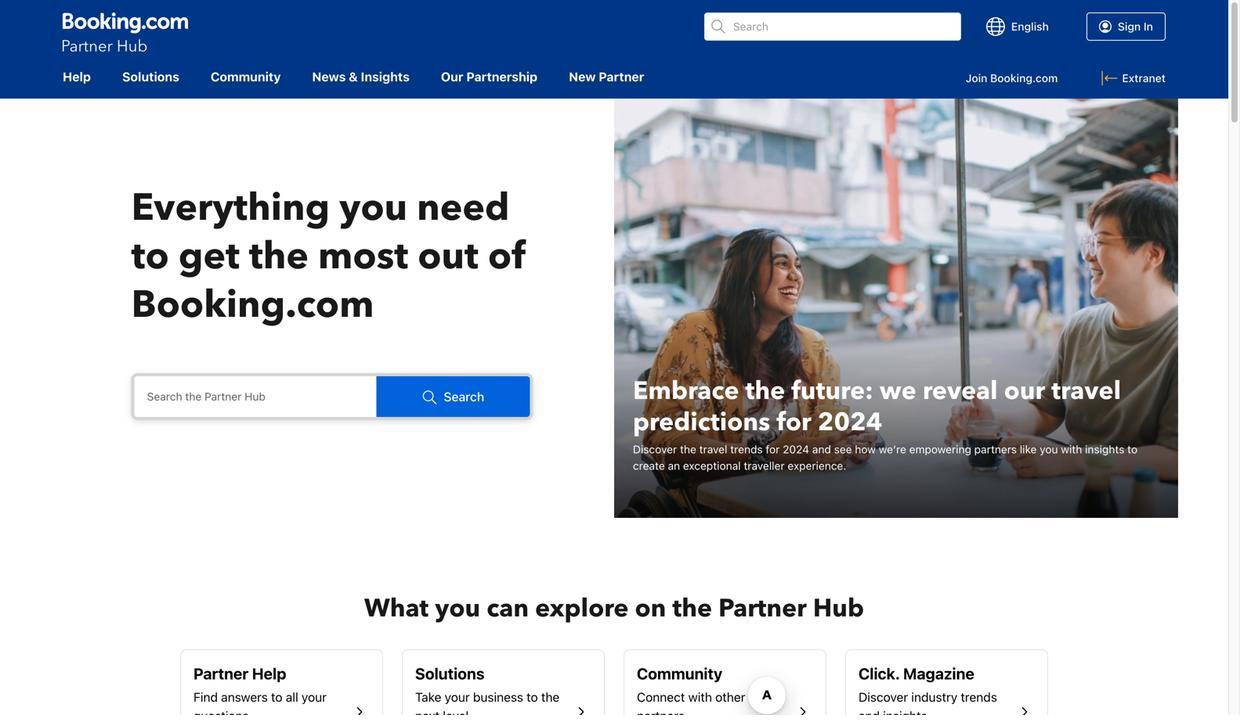 Task type: describe. For each thing, give the bounding box(es) containing it.
sign in link
[[1086, 13, 1166, 41]]

partner help link
[[193, 665, 286, 683]]

level
[[443, 709, 469, 716]]

to inside partner help find answers to all your questions
[[271, 691, 282, 705]]

help inside help link
[[63, 69, 91, 84]]

empowering
[[909, 443, 971, 456]]

new
[[569, 69, 596, 84]]

how
[[855, 443, 876, 456]]

create
[[633, 460, 665, 473]]

1 vertical spatial community link
[[637, 665, 722, 683]]

answers
[[221, 691, 268, 705]]

1 vertical spatial travel
[[699, 443, 727, 456]]

with inside community connect with other partners
[[688, 691, 712, 705]]

sign
[[1118, 20, 1141, 33]]

embrace
[[633, 374, 739, 409]]

svg image
[[1102, 71, 1117, 86]]

new partner link
[[569, 67, 658, 86]]

get
[[178, 231, 240, 282]]

community connect with other partners
[[637, 665, 745, 716]]

our
[[441, 69, 463, 84]]

traveller
[[744, 460, 785, 473]]

community for community
[[211, 69, 281, 84]]

partner inside partner help find answers to all your questions
[[193, 665, 249, 683]]

trends inside embrace the future: we reveal our travel predictions for 2024 discover the travel trends for 2024 and see how we're empowering partners like you with insights to create an exceptional traveller experience.
[[730, 443, 763, 456]]

help inside partner help find answers to all your questions
[[252, 665, 286, 683]]

to inside "solutions take your business to the next level"
[[527, 691, 538, 705]]

search
[[444, 390, 484, 405]]

to inside everything you need to get the most out of booking.com
[[131, 231, 169, 282]]

future:
[[791, 374, 873, 409]]

join booking.com
[[966, 72, 1058, 85]]

partner help find answers to all your questions
[[193, 665, 327, 716]]

you inside embrace the future: we reveal our travel predictions for 2024 discover the travel trends for 2024 and see how we're empowering partners like you with insights to create an exceptional traveller experience.
[[1040, 443, 1058, 456]]

new partner
[[569, 69, 644, 84]]

insights inside embrace the future: we reveal our travel predictions for 2024 discover the travel trends for 2024 and see how we're empowering partners like you with insights to create an exceptional traveller experience.
[[1085, 443, 1124, 456]]

join booking.com link
[[966, 72, 1058, 85]]

discover inside click. magazine discover industry trends and insights
[[859, 691, 908, 705]]

click. magazine link
[[859, 665, 974, 683]]

the for to
[[541, 691, 560, 705]]

and inside embrace the future: we reveal our travel predictions for 2024 discover the travel trends for 2024 and see how we're empowering partners like you with insights to create an exceptional traveller experience.
[[812, 443, 831, 456]]

0 horizontal spatial solutions link
[[122, 67, 193, 86]]

with inside embrace the future: we reveal our travel predictions for 2024 discover the travel trends for 2024 and see how we're empowering partners like you with insights to create an exceptional traveller experience.
[[1061, 443, 1082, 456]]

most
[[318, 231, 408, 282]]

our partnership
[[441, 69, 537, 84]]

travel predictions header image
[[614, 99, 1178, 519]]

community for community connect with other partners
[[637, 665, 722, 683]]

see
[[834, 443, 852, 456]]

business
[[473, 691, 523, 705]]

what you can explore on the partner hub
[[364, 592, 864, 626]]

need
[[417, 183, 510, 234]]

an
[[668, 460, 680, 473]]

hub
[[813, 592, 864, 626]]

solutions take your business to the next level
[[415, 665, 560, 716]]

what
[[364, 592, 429, 626]]

news
[[312, 69, 346, 84]]

the up the an
[[680, 443, 696, 456]]

and inside click. magazine discover industry trends and insights
[[859, 709, 880, 716]]

questions
[[193, 709, 249, 716]]

like
[[1020, 443, 1037, 456]]

news & insights link
[[312, 67, 424, 86]]

industry
[[911, 691, 957, 705]]

explore
[[535, 592, 629, 626]]

we
[[880, 374, 916, 409]]

take
[[415, 691, 441, 705]]

you for out
[[339, 183, 407, 234]]

reveal
[[923, 374, 998, 409]]

1 vertical spatial 2024
[[783, 443, 809, 456]]

of
[[488, 231, 526, 282]]

0 vertical spatial for
[[776, 406, 811, 440]]

join
[[966, 72, 987, 85]]

1 horizontal spatial booking.com
[[990, 72, 1058, 85]]

extranet
[[1122, 72, 1166, 85]]

out
[[418, 231, 479, 282]]

next
[[415, 709, 440, 716]]



Task type: locate. For each thing, give the bounding box(es) containing it.
partner left hub
[[718, 592, 807, 626]]

1 horizontal spatial 2024
[[818, 406, 882, 440]]

all
[[286, 691, 298, 705]]

0 horizontal spatial your
[[302, 691, 327, 705]]

solutions for solutions
[[122, 69, 179, 84]]

home image
[[63, 13, 188, 53]]

to
[[131, 231, 169, 282], [1127, 443, 1138, 456], [271, 691, 282, 705], [527, 691, 538, 705]]

with left other
[[688, 691, 712, 705]]

on
[[635, 592, 666, 626]]

1 vertical spatial and
[[859, 709, 880, 716]]

insights inside click. magazine discover industry trends and insights
[[883, 709, 927, 716]]

1 horizontal spatial you
[[435, 592, 480, 626]]

click. magazine discover industry trends and insights
[[859, 665, 997, 716]]

trends right industry
[[961, 691, 997, 705]]

other
[[715, 691, 745, 705]]

sign in
[[1118, 20, 1153, 33]]

with right like
[[1061, 443, 1082, 456]]

0 horizontal spatial trends
[[730, 443, 763, 456]]

travel
[[1051, 374, 1121, 409], [699, 443, 727, 456]]

0 vertical spatial help
[[63, 69, 91, 84]]

you for hub
[[435, 592, 480, 626]]

trends
[[730, 443, 763, 456], [961, 691, 997, 705]]

0 horizontal spatial and
[[812, 443, 831, 456]]

1 horizontal spatial partner
[[599, 69, 644, 84]]

0 vertical spatial and
[[812, 443, 831, 456]]

the for on
[[672, 592, 712, 626]]

2024
[[818, 406, 882, 440], [783, 443, 809, 456]]

1 horizontal spatial and
[[859, 709, 880, 716]]

partner right new
[[599, 69, 644, 84]]

Search text field
[[704, 13, 961, 41]]

0 vertical spatial solutions link
[[122, 67, 193, 86]]

the right get
[[249, 231, 309, 282]]

news & insights
[[312, 69, 410, 84]]

solutions for solutions take your business to the next level
[[415, 665, 484, 683]]

0 horizontal spatial community link
[[211, 67, 295, 86]]

2 your from the left
[[445, 691, 470, 705]]

search button
[[376, 377, 530, 418]]

0 horizontal spatial help
[[63, 69, 91, 84]]

0 horizontal spatial partners
[[637, 709, 685, 716]]

community
[[211, 69, 281, 84], [637, 665, 722, 683]]

0 vertical spatial partners
[[974, 443, 1017, 456]]

community link
[[211, 67, 295, 86], [637, 665, 722, 683]]

1 horizontal spatial solutions link
[[415, 665, 484, 683]]

1 horizontal spatial solutions
[[415, 665, 484, 683]]

1 horizontal spatial help
[[252, 665, 286, 683]]

in
[[1144, 20, 1153, 33]]

1 your from the left
[[302, 691, 327, 705]]

solutions
[[122, 69, 179, 84], [415, 665, 484, 683]]

0 vertical spatial community link
[[211, 67, 295, 86]]

exceptional
[[683, 460, 741, 473]]

predictions
[[633, 406, 770, 440]]

partners left like
[[974, 443, 1017, 456]]

0 horizontal spatial discover
[[633, 443, 677, 456]]

solutions down home image
[[122, 69, 179, 84]]

and up "experience."
[[812, 443, 831, 456]]

trends up traveller
[[730, 443, 763, 456]]

trends inside click. magazine discover industry trends and insights
[[961, 691, 997, 705]]

and down click.
[[859, 709, 880, 716]]

0 horizontal spatial you
[[339, 183, 407, 234]]

0 horizontal spatial travel
[[699, 443, 727, 456]]

can
[[487, 592, 529, 626]]

click.
[[859, 665, 900, 683]]

the inside "solutions take your business to the next level"
[[541, 691, 560, 705]]

1 horizontal spatial insights
[[1085, 443, 1124, 456]]

1 vertical spatial help
[[252, 665, 286, 683]]

solutions link down home image
[[122, 67, 193, 86]]

svg image
[[986, 17, 1005, 36]]

discover down click.
[[859, 691, 908, 705]]

0 vertical spatial 2024
[[818, 406, 882, 440]]

partners down the connect
[[637, 709, 685, 716]]

0 vertical spatial you
[[339, 183, 407, 234]]

1 vertical spatial partners
[[637, 709, 685, 716]]

1 horizontal spatial your
[[445, 691, 470, 705]]

booking.com
[[990, 72, 1058, 85], [131, 280, 374, 331]]

the
[[249, 231, 309, 282], [745, 374, 785, 409], [680, 443, 696, 456], [672, 592, 712, 626], [541, 691, 560, 705]]

solutions up take on the bottom left of page
[[415, 665, 484, 683]]

to inside embrace the future: we reveal our travel predictions for 2024 discover the travel trends for 2024 and see how we're empowering partners like you with insights to create an exceptional traveller experience.
[[1127, 443, 1138, 456]]

find
[[193, 691, 218, 705]]

the right business
[[541, 691, 560, 705]]

1 vertical spatial with
[[688, 691, 712, 705]]

for up traveller
[[766, 443, 780, 456]]

1 horizontal spatial discover
[[859, 691, 908, 705]]

you
[[339, 183, 407, 234], [1040, 443, 1058, 456], [435, 592, 480, 626]]

0 horizontal spatial 2024
[[783, 443, 809, 456]]

discover up create
[[633, 443, 677, 456]]

0 horizontal spatial solutions
[[122, 69, 179, 84]]

the right on
[[672, 592, 712, 626]]

your
[[302, 691, 327, 705], [445, 691, 470, 705]]

0 vertical spatial insights
[[1085, 443, 1124, 456]]

0 horizontal spatial with
[[688, 691, 712, 705]]

0 vertical spatial trends
[[730, 443, 763, 456]]

help
[[63, 69, 91, 84], [252, 665, 286, 683]]

1 vertical spatial community
[[637, 665, 722, 683]]

english
[[1011, 20, 1049, 33]]

insights down industry
[[883, 709, 927, 716]]

experience.
[[788, 460, 846, 473]]

0 vertical spatial booking.com
[[990, 72, 1058, 85]]

help down home image
[[63, 69, 91, 84]]

booking.com inside everything you need to get the most out of booking.com
[[131, 280, 374, 331]]

1 horizontal spatial with
[[1061, 443, 1082, 456]]

embrace the future: we reveal our travel predictions for 2024 discover the travel trends for 2024 and see how we're empowering partners like you with insights to create an exceptional traveller experience.
[[633, 374, 1138, 473]]

your right all
[[302, 691, 327, 705]]

1 horizontal spatial trends
[[961, 691, 997, 705]]

0 vertical spatial solutions
[[122, 69, 179, 84]]

0 vertical spatial discover
[[633, 443, 677, 456]]

your up level
[[445, 691, 470, 705]]

partner up find
[[193, 665, 249, 683]]

1 vertical spatial insights
[[883, 709, 927, 716]]

discover
[[633, 443, 677, 456], [859, 691, 908, 705]]

2024 up "experience."
[[783, 443, 809, 456]]

solutions inside "solutions take your business to the next level"
[[415, 665, 484, 683]]

the left future:
[[745, 374, 785, 409]]

Search the Partner Hub text field
[[134, 377, 376, 418]]

discover inside embrace the future: we reveal our travel predictions for 2024 discover the travel trends for 2024 and see how we're empowering partners like you with insights to create an exceptional traveller experience.
[[633, 443, 677, 456]]

1 horizontal spatial community link
[[637, 665, 722, 683]]

you inside everything you need to get the most out of booking.com
[[339, 183, 407, 234]]

partnership
[[466, 69, 537, 84]]

solutions link up take on the bottom left of page
[[415, 665, 484, 683]]

0 horizontal spatial partner
[[193, 665, 249, 683]]

the for get
[[249, 231, 309, 282]]

insights
[[361, 69, 410, 84]]

partners
[[974, 443, 1017, 456], [637, 709, 685, 716]]

1 vertical spatial solutions
[[415, 665, 484, 683]]

2024 up see
[[818, 406, 882, 440]]

community link left news
[[211, 67, 295, 86]]

insights
[[1085, 443, 1124, 456], [883, 709, 927, 716]]

magazine
[[903, 665, 974, 683]]

the inside everything you need to get the most out of booking.com
[[249, 231, 309, 282]]

we're
[[879, 443, 906, 456]]

and
[[812, 443, 831, 456], [859, 709, 880, 716]]

help link
[[63, 67, 105, 86]]

1 horizontal spatial partners
[[974, 443, 1017, 456]]

0 horizontal spatial insights
[[883, 709, 927, 716]]

2 horizontal spatial partner
[[718, 592, 807, 626]]

your inside partner help find answers to all your questions
[[302, 691, 327, 705]]

community inside community connect with other partners
[[637, 665, 722, 683]]

insights right like
[[1085, 443, 1124, 456]]

travel up exceptional
[[699, 443, 727, 456]]

1 vertical spatial solutions link
[[415, 665, 484, 683]]

1 vertical spatial partner
[[718, 592, 807, 626]]

1 horizontal spatial community
[[637, 665, 722, 683]]

1 vertical spatial you
[[1040, 443, 1058, 456]]

2 horizontal spatial you
[[1040, 443, 1058, 456]]

help up all
[[252, 665, 286, 683]]

connect
[[637, 691, 685, 705]]

0 horizontal spatial booking.com
[[131, 280, 374, 331]]

partners inside embrace the future: we reveal our travel predictions for 2024 discover the travel trends for 2024 and see how we're empowering partners like you with insights to create an exceptional traveller experience.
[[974, 443, 1017, 456]]

for
[[776, 406, 811, 440], [766, 443, 780, 456]]

with
[[1061, 443, 1082, 456], [688, 691, 712, 705]]

partner
[[599, 69, 644, 84], [718, 592, 807, 626], [193, 665, 249, 683]]

extranet link
[[1102, 71, 1166, 86]]

1 vertical spatial for
[[766, 443, 780, 456]]

0 vertical spatial partner
[[599, 69, 644, 84]]

your inside "solutions take your business to the next level"
[[445, 691, 470, 705]]

&
[[349, 69, 358, 84]]

0 vertical spatial community
[[211, 69, 281, 84]]

everything you need to get the most out of booking.com
[[131, 183, 526, 331]]

1 vertical spatial booking.com
[[131, 280, 374, 331]]

everything
[[131, 183, 330, 234]]

2 vertical spatial you
[[435, 592, 480, 626]]

1 vertical spatial discover
[[859, 691, 908, 705]]

travel right our
[[1051, 374, 1121, 409]]

2 vertical spatial partner
[[193, 665, 249, 683]]

our
[[1004, 374, 1045, 409]]

solutions link
[[122, 67, 193, 86], [415, 665, 484, 683]]

0 vertical spatial travel
[[1051, 374, 1121, 409]]

0 horizontal spatial community
[[211, 69, 281, 84]]

community link up the connect
[[637, 665, 722, 683]]

0 vertical spatial with
[[1061, 443, 1082, 456]]

for up "experience."
[[776, 406, 811, 440]]

partners inside community connect with other partners
[[637, 709, 685, 716]]

1 vertical spatial trends
[[961, 691, 997, 705]]

1 horizontal spatial travel
[[1051, 374, 1121, 409]]



Task type: vqa. For each thing, say whether or not it's contained in the screenshot.
the topmost @John
no



